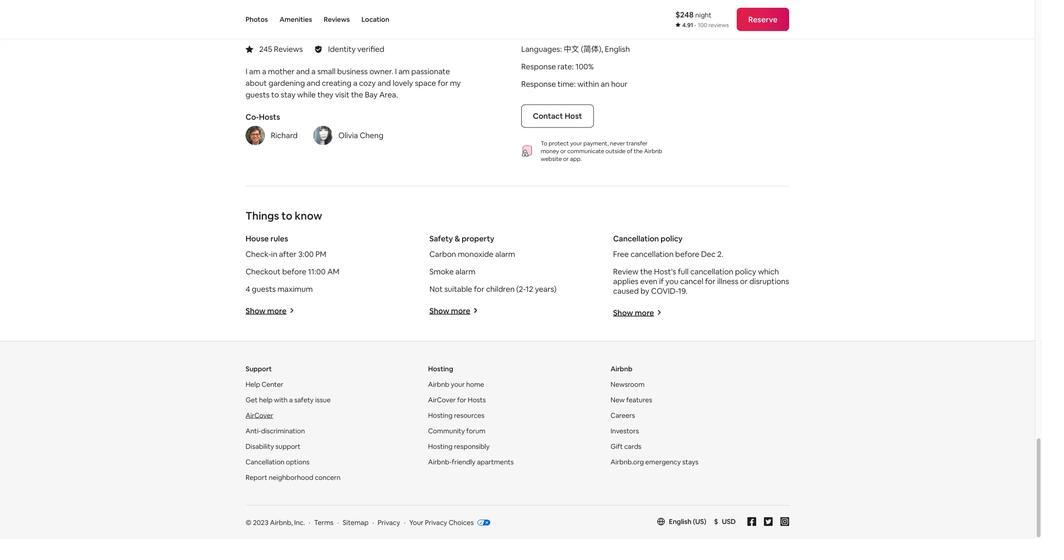 Task type: locate. For each thing, give the bounding box(es) containing it.
1 vertical spatial reviews
[[274, 44, 303, 54]]

2 response from the top
[[521, 79, 556, 89]]

1 horizontal spatial show
[[430, 306, 450, 316]]

show down the not
[[430, 306, 450, 316]]

show more button down suitable at the bottom of the page
[[430, 306, 478, 316]]

2 horizontal spatial airbnb
[[644, 147, 662, 155]]

0 vertical spatial hosting
[[428, 365, 453, 374]]

forum
[[466, 427, 486, 436]]

investors
[[611, 427, 639, 436]]

1 vertical spatial :
[[572, 62, 574, 72]]

within
[[578, 79, 599, 89]]

0 vertical spatial english
[[605, 44, 630, 54]]

neighborhood
[[269, 474, 313, 482]]

i up about
[[246, 66, 248, 76]]

hosting for hosting
[[428, 365, 453, 374]]

after
[[279, 250, 297, 259]]

airbnb down the transfer
[[644, 147, 662, 155]]

2 vertical spatial or
[[740, 277, 748, 287]]

get help with a safety issue link
[[246, 396, 331, 405]]

2 vertical spatial airbnb
[[428, 380, 449, 389]]

response for response rate
[[521, 62, 556, 72]]

1 vertical spatial aircover
[[246, 411, 273, 420]]

1 vertical spatial hosts
[[468, 396, 486, 405]]

cancellation down cancellation policy
[[631, 250, 674, 259]]

· left '100'
[[695, 21, 696, 29]]

0 horizontal spatial by
[[324, 4, 336, 18]]

1 horizontal spatial your
[[570, 140, 582, 147]]

and
[[296, 66, 310, 76], [307, 78, 320, 88], [378, 78, 391, 88]]

1 horizontal spatial i
[[395, 66, 397, 76]]

4
[[246, 284, 250, 294]]

· right inc. at the left bottom of page
[[309, 519, 310, 527]]

help center
[[246, 380, 283, 389]]

get
[[246, 396, 258, 405]]

hosting up airbnb your home
[[428, 365, 453, 374]]

careers link
[[611, 411, 635, 420]]

1 horizontal spatial ·
[[695, 21, 696, 29]]

hosting up airbnb-
[[428, 443, 453, 451]]

1 vertical spatial policy
[[735, 267, 756, 277]]

english left '(us)'
[[669, 518, 692, 527]]

19.
[[678, 286, 688, 296]]

0 horizontal spatial alarm
[[456, 267, 476, 277]]

0 vertical spatial reviews
[[324, 15, 350, 24]]

0 horizontal spatial show
[[246, 306, 266, 316]]

cancellation for cancellation policy
[[613, 234, 659, 244]]

while
[[297, 90, 316, 100]]

i up lovely
[[395, 66, 397, 76]]

: for rate
[[572, 62, 574, 72]]

0 horizontal spatial hosts
[[259, 112, 280, 122]]

: for time
[[574, 79, 576, 89]]

0 horizontal spatial more
[[267, 306, 287, 316]]

carbon
[[430, 250, 456, 259]]

time
[[558, 79, 574, 89]]

0 horizontal spatial show more button
[[246, 306, 294, 316]]

am up about
[[249, 66, 260, 76]]

night
[[696, 10, 712, 19]]

0 vertical spatial guests
[[246, 90, 270, 100]]

0 vertical spatial before
[[676, 250, 700, 259]]

the down the transfer
[[634, 147, 643, 155]]

1 horizontal spatial more
[[451, 306, 470, 316]]

of
[[627, 147, 633, 155]]

cheng
[[360, 131, 384, 141]]

your up the communicate
[[570, 140, 582, 147]]

: left 中文
[[560, 44, 562, 54]]

or
[[561, 147, 566, 155], [563, 155, 569, 163], [740, 277, 748, 287]]

guests right 4
[[252, 284, 276, 294]]

disruptions
[[750, 277, 789, 287]]

: left 100%
[[572, 62, 574, 72]]

0 horizontal spatial your
[[451, 380, 465, 389]]

0 vertical spatial to
[[271, 90, 279, 100]]

1 vertical spatial hosting
[[428, 411, 453, 420]]

guests down about
[[246, 90, 270, 100]]

by right caused
[[641, 286, 650, 296]]

your inside to protect your payment, never transfer money or communicate outside of the airbnb website or app.
[[570, 140, 582, 147]]

1 horizontal spatial am
[[399, 66, 410, 76]]

a down business
[[353, 78, 357, 88]]

1 horizontal spatial by
[[641, 286, 650, 296]]

1 horizontal spatial alarm
[[495, 250, 515, 259]]

home
[[466, 380, 484, 389]]

center
[[262, 380, 283, 389]]

or for to
[[563, 155, 569, 163]]

to left stay
[[271, 90, 279, 100]]

hosting up community
[[428, 411, 453, 420]]

show more down 4 guests maximum
[[246, 306, 287, 316]]

0 horizontal spatial aircover
[[246, 411, 273, 420]]

i
[[246, 66, 248, 76], [395, 66, 397, 76]]

(us)
[[693, 518, 707, 527]]

2 horizontal spatial show
[[613, 308, 633, 318]]

for right suitable at the bottom of the page
[[474, 284, 484, 294]]

the inside to protect your payment, never transfer money or communicate outside of the airbnb website or app.
[[634, 147, 643, 155]]

learn more about the host, richard. image
[[246, 126, 265, 145], [246, 126, 265, 145]]

or right illness
[[740, 277, 748, 287]]

things to know
[[246, 209, 322, 223]]

0 vertical spatial by
[[324, 4, 336, 18]]

by up 2016
[[324, 4, 336, 18]]

in left after
[[271, 250, 277, 259]]

host
[[565, 111, 582, 121]]

1 horizontal spatial aircover
[[428, 396, 456, 405]]

the left bay at top
[[351, 90, 363, 100]]

1 vertical spatial the
[[634, 147, 643, 155]]

before up maximum
[[282, 267, 306, 277]]

1 i from the left
[[246, 66, 248, 76]]

suitable
[[444, 284, 472, 294]]

you
[[666, 277, 679, 287]]

learn more about the host, olivia cheng. image
[[313, 126, 333, 145]]

identity verified
[[328, 44, 384, 54]]

4.91 · 100 reviews
[[683, 21, 729, 29]]

1 vertical spatial before
[[282, 267, 306, 277]]

navigate to twitter image
[[764, 518, 773, 527]]

newsroom
[[611, 380, 645, 389]]

0 vertical spatial the
[[351, 90, 363, 100]]

0 vertical spatial ·
[[695, 21, 696, 29]]

space
[[415, 78, 436, 88]]

0 horizontal spatial am
[[249, 66, 260, 76]]

privacy right your
[[425, 519, 447, 527]]

0 horizontal spatial cancellation
[[246, 458, 285, 467]]

location button
[[362, 0, 389, 39]]

hosting for hosting responsibly
[[428, 443, 453, 451]]

0 horizontal spatial english
[[605, 44, 630, 54]]

before up full
[[676, 250, 700, 259]]

1 vertical spatial response
[[521, 79, 556, 89]]

1 horizontal spatial privacy
[[425, 519, 447, 527]]

safety & property
[[430, 234, 495, 244]]

0 horizontal spatial airbnb
[[428, 380, 449, 389]]

newsroom link
[[611, 380, 645, 389]]

1 vertical spatial by
[[641, 286, 650, 296]]

1 response from the top
[[521, 62, 556, 72]]

help
[[246, 380, 260, 389]]

cancellation up free
[[613, 234, 659, 244]]

or inside review the host's full cancellation policy which applies even if you cancel for illness or disruptions caused by covid-19.
[[740, 277, 748, 287]]

aircover up the anti-
[[246, 411, 273, 420]]

hosting responsibly
[[428, 443, 490, 451]]

2 hosting from the top
[[428, 411, 453, 420]]

for
[[438, 78, 448, 88], [705, 277, 716, 287], [474, 284, 484, 294], [457, 396, 466, 405]]

by inside hosted by michelle joined in june 2016
[[324, 4, 336, 18]]

or left 'app.'
[[563, 155, 569, 163]]

0 vertical spatial cancellation
[[631, 250, 674, 259]]

1 vertical spatial cancellation
[[691, 267, 734, 277]]

2 vertical spatial the
[[640, 267, 652, 277]]

0 horizontal spatial privacy
[[378, 519, 400, 527]]

to left know
[[282, 209, 293, 223]]

cancellation down dec
[[691, 267, 734, 277]]

0 vertical spatial airbnb
[[644, 147, 662, 155]]

navigate to facebook image
[[748, 518, 756, 527]]

airbnb
[[644, 147, 662, 155], [611, 365, 633, 374], [428, 380, 449, 389]]

$ usd
[[714, 518, 736, 527]]

0 vertical spatial cancellation
[[613, 234, 659, 244]]

0 vertical spatial your
[[570, 140, 582, 147]]

2 privacy from the left
[[425, 519, 447, 527]]

amenities button
[[280, 0, 312, 39]]

1 vertical spatial cancellation
[[246, 458, 285, 467]]

app.
[[570, 155, 582, 163]]

airbnb up aircover for hosts on the bottom of page
[[428, 380, 449, 389]]

0 horizontal spatial ·
[[309, 519, 310, 527]]

response down languages
[[521, 62, 556, 72]]

discrimination
[[261, 427, 305, 436]]

for left illness
[[705, 277, 716, 287]]

1 horizontal spatial show more button
[[430, 306, 478, 316]]

1 vertical spatial your
[[451, 380, 465, 389]]

1 vertical spatial ·
[[309, 519, 310, 527]]

english right (简体),
[[605, 44, 630, 54]]

more for suitable
[[451, 306, 470, 316]]

0 vertical spatial response
[[521, 62, 556, 72]]

show down caused
[[613, 308, 633, 318]]

2 i from the left
[[395, 66, 397, 76]]

covid-
[[651, 286, 678, 296]]

1 vertical spatial to
[[282, 209, 293, 223]]

1 horizontal spatial to
[[282, 209, 293, 223]]

reserve button
[[737, 8, 789, 31]]

know
[[295, 209, 322, 223]]

website
[[541, 155, 562, 163]]

lovely
[[393, 78, 413, 88]]

show
[[246, 306, 266, 316], [430, 306, 450, 316], [613, 308, 633, 318]]

gift
[[611, 443, 623, 451]]

to
[[271, 90, 279, 100], [282, 209, 293, 223]]

1 horizontal spatial cancellation
[[691, 267, 734, 277]]

in
[[307, 21, 313, 30], [271, 250, 277, 259]]

1 vertical spatial in
[[271, 250, 277, 259]]

more down 4 guests maximum
[[267, 306, 287, 316]]

0 horizontal spatial i
[[246, 66, 248, 76]]

1 horizontal spatial show more
[[430, 306, 470, 316]]

applies
[[613, 277, 639, 287]]

(2-
[[516, 284, 526, 294]]

hosts up richard
[[259, 112, 280, 122]]

hosted
[[285, 4, 321, 18]]

1 vertical spatial or
[[563, 155, 569, 163]]

cancellation down 'disability'
[[246, 458, 285, 467]]

2 am from the left
[[399, 66, 410, 76]]

0 horizontal spatial show more
[[246, 306, 287, 316]]

show more down suitable at the bottom of the page
[[430, 306, 470, 316]]

terms
[[314, 519, 334, 527]]

photos button
[[246, 0, 268, 39]]

navigate to instagram image
[[781, 518, 789, 527]]

more down suitable at the bottom of the page
[[451, 306, 470, 316]]

the left if
[[640, 267, 652, 277]]

policy
[[661, 234, 683, 244], [735, 267, 756, 277]]

aircover for aircover for hosts
[[428, 396, 456, 405]]

policy inside review the host's full cancellation policy which applies even if you cancel for illness or disruptions caused by covid-19.
[[735, 267, 756, 277]]

3 hosting from the top
[[428, 443, 453, 451]]

or down protect on the top of the page
[[561, 147, 566, 155]]

0 horizontal spatial policy
[[661, 234, 683, 244]]

get help with a safety issue
[[246, 396, 331, 405]]

by inside review the host's full cancellation policy which applies even if you cancel for illness or disruptions caused by covid-19.
[[641, 286, 650, 296]]

1 vertical spatial airbnb
[[611, 365, 633, 374]]

which
[[758, 267, 779, 277]]

policy up 'free cancellation before dec 2.'
[[661, 234, 683, 244]]

1 horizontal spatial policy
[[735, 267, 756, 277]]

disability support
[[246, 443, 301, 451]]

am up lovely
[[399, 66, 410, 76]]

: left within
[[574, 79, 576, 89]]

a right 'with'
[[289, 396, 293, 405]]

show more button down 4 guests maximum
[[246, 306, 294, 316]]

more down caused
[[635, 308, 654, 318]]

cozy
[[359, 78, 376, 88]]

payment,
[[584, 140, 609, 147]]

alarm
[[495, 250, 515, 259], [456, 267, 476, 277]]

airbnb for airbnb your home
[[428, 380, 449, 389]]

terms link
[[314, 519, 334, 527]]

creating
[[322, 78, 352, 88]]

(简体),
[[581, 44, 603, 54]]

0 vertical spatial aircover
[[428, 396, 456, 405]]

airbnb,
[[270, 519, 293, 527]]

gift cards
[[611, 443, 642, 451]]

or for review
[[740, 277, 748, 287]]

0 vertical spatial alarm
[[495, 250, 515, 259]]

2 horizontal spatial show more button
[[613, 308, 662, 318]]

airbnb up the newsroom
[[611, 365, 633, 374]]

response down response rate : 100%
[[521, 79, 556, 89]]

1 horizontal spatial airbnb
[[611, 365, 633, 374]]

show more button down caused
[[613, 308, 662, 318]]

checkout before 11:00 am
[[246, 267, 339, 277]]

airbnb-friendly apartments
[[428, 458, 514, 467]]

by
[[324, 4, 336, 18], [641, 286, 650, 296]]

2 vertical spatial :
[[574, 79, 576, 89]]

smoke
[[430, 267, 454, 277]]

0 horizontal spatial to
[[271, 90, 279, 100]]

alarm down the carbon monoxide alarm at left
[[456, 267, 476, 277]]

1 horizontal spatial cancellation
[[613, 234, 659, 244]]

hosts
[[259, 112, 280, 122], [468, 396, 486, 405]]

0 vertical spatial in
[[307, 21, 313, 30]]

sitemap
[[343, 519, 369, 527]]

stay
[[281, 90, 296, 100]]

2 vertical spatial hosting
[[428, 443, 453, 451]]

a up about
[[262, 66, 266, 76]]

© 2023 airbnb, inc.
[[246, 519, 305, 527]]

learn more about the host, michelle. image
[[246, 2, 277, 33], [246, 2, 277, 33]]

中文
[[564, 44, 579, 54]]

visit
[[335, 90, 349, 100]]

1 horizontal spatial in
[[307, 21, 313, 30]]

aircover for hosts
[[428, 396, 486, 405]]

airbnb inside to protect your payment, never transfer money or communicate outside of the airbnb website or app.
[[644, 147, 662, 155]]

0 vertical spatial or
[[561, 147, 566, 155]]

privacy left your
[[378, 519, 400, 527]]

alarm right monoxide
[[495, 250, 515, 259]]

policy left which
[[735, 267, 756, 277]]

for left the my
[[438, 78, 448, 88]]

show more down caused
[[613, 308, 654, 318]]

show more for guests
[[246, 306, 287, 316]]

your up aircover for hosts on the bottom of page
[[451, 380, 465, 389]]

friendly
[[452, 458, 476, 467]]

show down 4
[[246, 306, 266, 316]]

1 hosting from the top
[[428, 365, 453, 374]]

in left june
[[307, 21, 313, 30]]

1 horizontal spatial english
[[669, 518, 692, 527]]

aircover down airbnb your home
[[428, 396, 456, 405]]

aircover for "aircover" 'link'
[[246, 411, 273, 420]]

hosts down 'home'
[[468, 396, 486, 405]]



Task type: describe. For each thing, give the bounding box(es) containing it.
$
[[714, 518, 718, 527]]

2 horizontal spatial more
[[635, 308, 654, 318]]

gardening
[[269, 78, 305, 88]]

cards
[[624, 443, 642, 451]]

0 vertical spatial :
[[560, 44, 562, 54]]

0 horizontal spatial in
[[271, 250, 277, 259]]

&
[[455, 234, 460, 244]]

small
[[317, 66, 336, 76]]

support
[[276, 443, 301, 451]]

to protect your payment, never transfer money or communicate outside of the airbnb website or app.
[[541, 140, 662, 163]]

monoxide
[[458, 250, 494, 259]]

the inside i am a mother and a small business owner. i am passionate about gardening and creating a cozy and lovely space for my guests to stay while they visit the bay area.
[[351, 90, 363, 100]]

show more button for suitable
[[430, 306, 478, 316]]

things
[[246, 209, 279, 223]]

1 vertical spatial alarm
[[456, 267, 476, 277]]

contact host
[[533, 111, 582, 121]]

your privacy choices
[[409, 519, 474, 527]]

maximum
[[278, 284, 313, 294]]

in inside hosted by michelle joined in june 2016
[[307, 21, 313, 30]]

for inside i am a mother and a small business owner. i am passionate about gardening and creating a cozy and lovely space for my guests to stay while they visit the bay area.
[[438, 78, 448, 88]]

guests inside i am a mother and a small business owner. i am passionate about gardening and creating a cozy and lovely space for my guests to stay while they visit the bay area.
[[246, 90, 270, 100]]

amenities
[[280, 15, 312, 24]]

show more for suitable
[[430, 306, 470, 316]]

show for guests
[[246, 306, 266, 316]]

free
[[613, 250, 629, 259]]

0 vertical spatial policy
[[661, 234, 683, 244]]

cancellation for cancellation options
[[246, 458, 285, 467]]

contact host link
[[521, 105, 594, 128]]

cancellation options
[[246, 458, 310, 467]]

and up gardening
[[296, 66, 310, 76]]

with
[[274, 396, 288, 405]]

more for guests
[[267, 306, 287, 316]]

help center link
[[246, 380, 283, 389]]

rules
[[271, 234, 288, 244]]

usd
[[722, 518, 736, 527]]

0 horizontal spatial reviews
[[274, 44, 303, 54]]

richard
[[271, 131, 298, 141]]

4.91
[[683, 21, 693, 29]]

contact
[[533, 111, 563, 121]]

0 horizontal spatial cancellation
[[631, 250, 674, 259]]

airbnb-friendly apartments link
[[428, 458, 514, 467]]

0 vertical spatial hosts
[[259, 112, 280, 122]]

©
[[246, 519, 252, 527]]

airbnb for airbnb
[[611, 365, 633, 374]]

to inside i am a mother and a small business owner. i am passionate about gardening and creating a cozy and lovely space for my guests to stay while they visit the bay area.
[[271, 90, 279, 100]]

rate
[[558, 62, 572, 72]]

245 reviews
[[259, 44, 303, 54]]

choices
[[449, 519, 474, 527]]

inc.
[[294, 519, 305, 527]]

learn more about the host, olivia cheng. image
[[313, 126, 333, 145]]

community
[[428, 427, 465, 436]]

community forum link
[[428, 427, 486, 436]]

disability
[[246, 443, 274, 451]]

options
[[286, 458, 310, 467]]

0 horizontal spatial before
[[282, 267, 306, 277]]

caused
[[613, 286, 639, 296]]

cancel
[[680, 277, 704, 287]]

mother
[[268, 66, 295, 76]]

co-
[[246, 112, 259, 122]]

stays
[[683, 458, 699, 467]]

1 privacy from the left
[[378, 519, 400, 527]]

airbnb your home
[[428, 380, 484, 389]]

about
[[246, 78, 267, 88]]

verified
[[357, 44, 384, 54]]

1 horizontal spatial hosts
[[468, 396, 486, 405]]

am
[[327, 267, 339, 277]]

languages : 中文 (简体), english
[[521, 44, 630, 54]]

response for response time
[[521, 79, 556, 89]]

your privacy choices link
[[409, 519, 490, 528]]

$248 night
[[676, 9, 712, 19]]

hosting for hosting resources
[[428, 411, 453, 420]]

community forum
[[428, 427, 486, 436]]

emergency
[[646, 458, 681, 467]]

show more button for guests
[[246, 306, 294, 316]]

host's
[[654, 267, 676, 277]]

free cancellation before dec 2.
[[613, 250, 724, 259]]

languages
[[521, 44, 560, 54]]

1 horizontal spatial before
[[676, 250, 700, 259]]

business
[[337, 66, 368, 76]]

cancellation inside review the host's full cancellation policy which applies even if you cancel for illness or disruptions caused by covid-19.
[[691, 267, 734, 277]]

apartments
[[477, 458, 514, 467]]

and down owner.
[[378, 78, 391, 88]]

100%
[[576, 62, 594, 72]]

dec
[[701, 250, 716, 259]]

cancellation policy
[[613, 234, 683, 244]]

1 vertical spatial guests
[[252, 284, 276, 294]]

protect
[[549, 140, 569, 147]]

years)
[[535, 284, 557, 294]]

transfer
[[627, 140, 648, 147]]

not
[[430, 284, 443, 294]]

1 horizontal spatial reviews
[[324, 15, 350, 24]]

2 horizontal spatial show more
[[613, 308, 654, 318]]

report
[[246, 474, 267, 482]]

identity
[[328, 44, 356, 54]]

a left small
[[311, 66, 316, 76]]

full
[[678, 267, 689, 277]]

new
[[611, 396, 625, 405]]

12
[[526, 284, 533, 294]]

i am a mother and a small business owner. i am passionate about gardening and creating a cozy and lovely space for my guests to stay while they visit the bay area.
[[246, 66, 461, 100]]

show for suitable
[[430, 306, 450, 316]]

issue
[[315, 396, 331, 405]]

house rules
[[246, 234, 288, 244]]

1 am from the left
[[249, 66, 260, 76]]

response rate : 100%
[[521, 62, 594, 72]]

245
[[259, 44, 272, 54]]

house
[[246, 234, 269, 244]]

report neighborhood concern link
[[246, 474, 341, 482]]

the inside review the host's full cancellation policy which applies even if you cancel for illness or disruptions caused by covid-19.
[[640, 267, 652, 277]]

for up hosting resources link
[[457, 396, 466, 405]]

illness
[[717, 277, 739, 287]]

for inside review the host's full cancellation policy which applies even if you cancel for illness or disruptions caused by covid-19.
[[705, 277, 716, 287]]

safety
[[294, 396, 314, 405]]

june
[[314, 21, 329, 30]]

$248
[[676, 9, 694, 19]]

if
[[659, 277, 664, 287]]

3:00
[[298, 250, 314, 259]]

and up while
[[307, 78, 320, 88]]

reviews button
[[324, 0, 350, 39]]

area.
[[379, 90, 398, 100]]

1 vertical spatial english
[[669, 518, 692, 527]]

hosting responsibly link
[[428, 443, 490, 451]]

support
[[246, 365, 272, 374]]

an
[[601, 79, 610, 89]]



Task type: vqa. For each thing, say whether or not it's contained in the screenshot.
fresh within the Outstanding! I was the first guest and this space exceeded expectations and was worth every penny. The guesthouse is beautifully designed, tastefully furnished, very comfortable main floor bed, and the list goes on. Kim met me personally to show me the lay of the land and to provide wine and fresh fruit. The host went out of their way to make sure I was comfortable and my individual needs accommodated.
no



